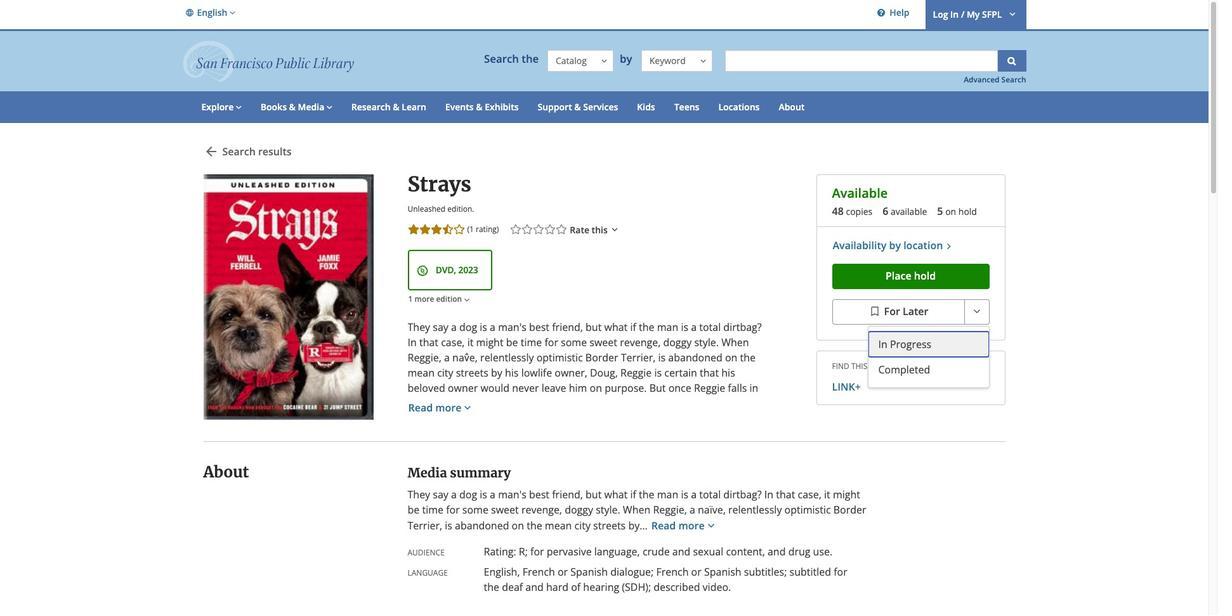 Task type: vqa. For each thing, say whether or not it's contained in the screenshot.
'odyssey' related to 3
no



Task type: describe. For each thing, give the bounding box(es) containing it.
friend, for by
[[552, 320, 583, 334]]

by left keyword
[[620, 52, 635, 66]]

sexual
[[693, 545, 724, 559]]

place hold button
[[832, 264, 990, 290]]

this for rate
[[592, 224, 608, 236]]

mouthed
[[518, 396, 562, 410]]

svg chevron down image inside rate this popup button
[[609, 223, 621, 236]]

support
[[538, 101, 572, 113]]

it for they say a dog is a man's best friend, but what if the man is a total dirtbag? in that case, it might be time for some sweet revenge, doggy style. when reggie, a naïve, relentlessly optimistic border terrier, is abandoned on the mean city streets by…
[[825, 488, 831, 502]]

that down toxic
[[503, 442, 522, 456]]

availability by location button
[[832, 238, 956, 254]]

this for find
[[852, 361, 868, 372]]

would
[[481, 381, 510, 395]]

by up stressed
[[749, 457, 760, 471]]

see
[[653, 427, 669, 441]]

hard
[[547, 581, 569, 594]]

streets for by
[[456, 366, 489, 380]]

for inside english, french or spanish dialogue; french or spanish subtitles; subtitled for the deaf and hard of hearing (sdh); described video.
[[834, 565, 848, 579]]

maggie,
[[458, 457, 494, 471]]

a down edition
[[451, 320, 457, 334]]

1 vertical spatial reggie,
[[691, 442, 725, 456]]

1 vertical spatial about
[[203, 462, 249, 482]]

is.
[[539, 442, 549, 456]]

subtitles;
[[744, 565, 787, 579]]

help
[[562, 503, 583, 517]]

1 vertical spatial loves
[[603, 518, 627, 532]]

anxious
[[598, 473, 635, 487]]

by up would at the bottom left
[[491, 366, 503, 380]]

doug,
[[590, 366, 618, 380]]

a down owner's
[[451, 488, 457, 502]]

strays unleashed edition.
[[408, 172, 474, 214]]

dane
[[667, 473, 692, 487]]

toxic
[[502, 427, 524, 441]]

6
[[883, 204, 889, 218]]

time for they say a dog is a man's best friend, but what if the man is a total dirtbag? in that case, it might be time for some sweet revenge, doggy style. when reggie, a naïve, relentlessly optimistic border terrier, is abandoned on the mean city streets by…
[[422, 503, 444, 517]]

audience
[[408, 548, 445, 558]]

title
[[870, 361, 889, 372]]

catalog button
[[548, 50, 614, 72]]

be for they say a dog is a man's best friend, but what if the man is a total dirtbag? in that case, it might be time for some sweet revenge, doggy style. when reggie, a naïve, relentlessly optimistic border terrier, is abandoned on the mean city streets by…
[[408, 503, 420, 517]]

svg arrow back image
[[203, 144, 219, 159]]

hold inside 5 on hold
[[959, 205, 977, 217]]

for right 'are'
[[633, 412, 647, 426]]

1 horizontal spatial in
[[750, 381, 759, 395]]

might for they say a dog is a man's best friend, but what if the man is a total dirtbag? in that case, it might be time for some sweet revenge, doggy style. when reggie, a nav̐e, relentlessly optimistic border terrier, is abandoned on the mean city streets by his lowlife owner, doug, reggie is certain that his beloved owner would never leave him on purpose. but once reggie falls in with a fast-talking, foul-mouthed boston terrier named bug, a stray who loves his freedom and believes that owners are for suckers, reggie finally realizes he was in a toxic relationship and begins to see doug for the heartless sleazeball that he is. determined to seek revenge, reggie, bug, and bug's pals maggie, a smart australian shepherd who has been sidelined by her owner's new puppy, and hunter, an anxious great dane who's stressed out by his work as an emotional support animal together hatch a plan and embark on an epic adventure to help reggie find his way home... and make doug pay by biting off the appendage he loves the most. (hint: it's not his foot.)
[[476, 336, 504, 349]]

2 spanish from the left
[[705, 565, 742, 579]]

and down plan
[[716, 503, 734, 517]]

his down owner's
[[440, 488, 454, 502]]

use.
[[813, 545, 833, 559]]

teens link
[[665, 91, 709, 123]]

and left 'drug'
[[768, 545, 786, 559]]

dirtbag? for they say a dog is a man's best friend, but what if the man is a total dirtbag? in that case, it might be time for some sweet revenge, doggy style. when reggie, a nav̐e, relentlessly optimistic border terrier, is abandoned on the mean city streets by his lowlife owner, doug, reggie is certain that his beloved owner would never leave him on purpose. but once reggie falls in with a fast-talking, foul-mouthed boston terrier named bug, a stray who loves his freedom and believes that owners are for suckers, reggie finally realizes he was in a toxic relationship and begins to see doug for the heartless sleazeball that he is. determined to seek revenge, reggie, bug, and bug's pals maggie, a smart australian shepherd who has been sidelined by her owner's new puppy, and hunter, an anxious great dane who's stressed out by his work as an emotional support animal together hatch a plan and embark on an epic adventure to help reggie find his way home... and make doug pay by biting off the appendage he loves the most. (hint: it's not his foot.)
[[724, 320, 762, 334]]

emotional
[[510, 488, 558, 502]]

what for by…
[[605, 488, 628, 502]]

mean for by
[[408, 366, 435, 380]]

case, for they say a dog is a man's best friend, but what if the man is a total dirtbag? in that case, it might be time for some sweet revenge, doggy style. when reggie, a nav̐e, relentlessly optimistic border terrier, is abandoned on the mean city streets by his lowlife owner, doug, reggie is certain that his beloved owner would never leave him on purpose. but once reggie falls in with a fast-talking, foul-mouthed boston terrier named bug, a stray who loves his freedom and believes that owners are for suckers, reggie finally realizes he was in a toxic relationship and begins to see doug for the heartless sleazeball that he is. determined to seek revenge, reggie, bug, and bug's pals maggie, a smart australian shepherd who has been sidelined by her owner's new puppy, and hunter, an anxious great dane who's stressed out by his work as an emotional support animal together hatch a plan and embark on an epic adventure to help reggie find his way home... and make doug pay by biting off the appendage he loves the most. (hint: it's not his foot.)
[[441, 336, 465, 349]]

abandoned for they say a dog is a man's best friend, but what if the man is a total dirtbag? in that case, it might be time for some sweet revenge, doggy style. when reggie, a nav̐e, relentlessly optimistic border terrier, is abandoned on the mean city streets by his lowlife owner, doug, reggie is certain that his beloved owner would never leave him on purpose. but once reggie falls in with a fast-talking, foul-mouthed boston terrier named bug, a stray who loves his freedom and believes that owners are for suckers, reggie finally realizes he was in a toxic relationship and begins to see doug for the heartless sleazeball that he is. determined to seek revenge, reggie, bug, and bug's pals maggie, a smart australian shepherd who has been sidelined by her owner's new puppy, and hunter, an anxious great dane who's stressed out by his work as an emotional support animal together hatch a plan and embark on an epic adventure to help reggie find his way home... and make doug pay by biting off the appendage he loves the most. (hint: it's not his foot.)
[[669, 351, 723, 365]]

for up lowlife
[[545, 336, 559, 349]]

arrow image for books & media
[[325, 101, 332, 113]]

0 horizontal spatial who
[[635, 457, 655, 471]]

read more for nav̐e,
[[408, 401, 462, 415]]

when for they say a dog is a man's best friend, but what if the man is a total dirtbag? in that case, it might be time for some sweet revenge, doggy style. when reggie, a naïve, relentlessly optimistic border terrier, is abandoned on the mean city streets by…
[[623, 503, 651, 517]]

svg chevron down image
[[462, 402, 474, 414]]

later
[[903, 305, 929, 319]]

more inside button
[[415, 294, 434, 304]]

appendage
[[532, 518, 585, 532]]

streets for by…
[[594, 519, 626, 533]]

dvd
[[436, 264, 454, 276]]

his up never
[[505, 366, 519, 380]]

dirtbag? for they say a dog is a man's best friend, but what if the man is a total dirtbag? in that case, it might be time for some sweet revenge, doggy style. when reggie, a naïve, relentlessly optimistic border terrier, is abandoned on the mean city streets by…
[[724, 488, 762, 502]]

0 vertical spatial doug
[[671, 427, 697, 441]]

pervasive
[[547, 545, 592, 559]]

english,
[[484, 565, 520, 579]]

falls
[[728, 381, 747, 395]]

arrow image inside english link
[[228, 6, 235, 20]]

3 svg star image from the left
[[430, 223, 443, 236]]

more for they say a dog is a man's best friend, but what if the man is a total dirtbag? in that case, it might be time for some sweet revenge, doggy style. when reggie, a nav̐e, relentlessly optimistic border terrier, is abandoned on the mean city streets by his lowlife owner, doug, reggie is certain that his beloved owner would never leave him on purpose. but once reggie falls in with a fast-talking, foul-mouthed boston terrier named bug, a stray who loves his freedom and believes that owners are for suckers, reggie finally realizes he was in a toxic relationship and begins to see doug for the heartless sleazeball that he is. determined to seek revenge, reggie, bug, and bug's pals maggie, a smart australian shepherd who has been sidelined by her owner's new puppy, and hunter, an anxious great dane who's stressed out by his work as an emotional support animal together hatch a plan and embark on an epic adventure to help reggie find his way home... and make doug pay by biting off the appendage he loves the most. (hint: it's not his foot.)
[[436, 401, 462, 415]]

kids
[[637, 101, 655, 113]]

svg chevron down image up in progress 'button'
[[971, 306, 984, 318]]

1 vertical spatial an
[[496, 488, 508, 502]]

a up 'home...'
[[691, 488, 697, 502]]

reggie, for nav̐e,
[[408, 351, 442, 365]]

nav̐e,
[[453, 351, 478, 365]]

relationship
[[527, 427, 583, 441]]

log
[[933, 8, 949, 20]]

rating:
[[484, 545, 516, 559]]

as
[[483, 488, 493, 502]]

& for events
[[476, 101, 483, 113]]

for inside they say a dog is a man's best friend, but what if the man is a total dirtbag? in that case, it might be time for some sweet revenge, doggy style. when reggie, a naïve, relentlessly optimistic border terrier, is abandoned on the mean city streets by…
[[446, 503, 460, 517]]

2023
[[459, 264, 478, 276]]

1 vertical spatial revenge,
[[647, 442, 688, 456]]

terrier
[[600, 396, 632, 410]]

by right the out
[[426, 488, 438, 502]]

on up falls
[[725, 351, 738, 365]]

and up stressed
[[751, 442, 769, 456]]

4 svg star outline image from the left
[[556, 223, 568, 236]]

support & services
[[538, 101, 618, 113]]

0 vertical spatial loves
[[408, 412, 432, 426]]

sweet for by
[[590, 336, 618, 349]]

style. for by
[[695, 336, 719, 349]]

naïve,
[[698, 503, 726, 517]]

reggie up purpose.
[[621, 366, 652, 380]]

1 inside button
[[408, 294, 413, 304]]

locations link
[[709, 91, 770, 123]]

revenge, for by…
[[522, 503, 562, 517]]

say for they say a dog is a man's best friend, but what if the man is a total dirtbag? in that case, it might be time for some sweet revenge, doggy style. when reggie, a nav̐e, relentlessly optimistic border terrier, is abandoned on the mean city streets by his lowlife owner, doug, reggie is certain that his beloved owner would never leave him on purpose. but once reggie falls in with a fast-talking, foul-mouthed boston terrier named bug, a stray who loves his freedom and believes that owners are for suckers, reggie finally realizes he was in a toxic relationship and begins to see doug for the heartless sleazeball that he is. determined to seek revenge, reggie, bug, and bug's pals maggie, a smart australian shepherd who has been sidelined by her owner's new puppy, and hunter, an anxious great dane who's stressed out by his work as an emotional support animal together hatch a plan and embark on an epic adventure to help reggie find his way home... and make doug pay by biting off the appendage he loves the most. (hint: it's not his foot.)
[[433, 320, 449, 334]]

stressed
[[724, 473, 764, 487]]

pals
[[436, 457, 455, 471]]

place hold
[[886, 269, 936, 283]]

best for by
[[529, 320, 550, 334]]

( 1 rating )
[[467, 224, 499, 235]]

teens
[[675, 101, 700, 113]]

his down the fast-
[[435, 412, 448, 426]]

a up "epic"
[[490, 488, 496, 502]]

optimistic for nav̐e,
[[537, 351, 583, 365]]

hunter,
[[545, 473, 581, 487]]

and down foul-
[[494, 412, 512, 426]]

0 horizontal spatial doug
[[408, 518, 433, 532]]

2 vertical spatial to
[[550, 503, 559, 517]]

in inside 'button'
[[879, 338, 888, 352]]

2 french from the left
[[657, 565, 689, 579]]

and up emotional
[[524, 473, 542, 487]]

some for by…
[[463, 503, 489, 517]]

find this title on
[[832, 361, 902, 372]]

2 svg star image from the left
[[419, 223, 431, 236]]

that right certain
[[700, 366, 719, 380]]

a left 'nav̐e,'
[[444, 351, 450, 365]]

6 available
[[883, 204, 928, 218]]

arrow image inside explore link
[[234, 101, 242, 113]]

that up relationship
[[556, 412, 575, 426]]

1 spanish from the left
[[571, 565, 608, 579]]

his down "together"
[[640, 503, 654, 517]]

if for by…
[[631, 488, 637, 502]]

terrier, for they say a dog is a man's best friend, but what if the man is a total dirtbag? in that case, it might be time for some sweet revenge, doggy style. when reggie, a nav̐e, relentlessly optimistic border terrier, is abandoned on the mean city streets by his lowlife owner, doug, reggie is certain that his beloved owner would never leave him on purpose. but once reggie falls in with a fast-talking, foul-mouthed boston terrier named bug, a stray who loves his freedom and believes that owners are for suckers, reggie finally realizes he was in a toxic relationship and begins to see doug for the heartless sleazeball that he is. determined to seek revenge, reggie, bug, and bug's pals maggie, a smart australian shepherd who has been sidelined by her owner's new puppy, and hunter, an anxious great dane who's stressed out by his work as an emotional support animal together hatch a plan and embark on an epic adventure to help reggie find his way home... and make doug pay by biting off the appendage he loves the most. (hint: it's not his foot.)
[[621, 351, 656, 365]]

crude
[[643, 545, 670, 559]]

some for by
[[561, 336, 587, 349]]

certain
[[665, 366, 697, 380]]

completed button
[[869, 358, 989, 383]]

his up falls
[[722, 366, 736, 380]]

foul-
[[497, 396, 518, 410]]

freedom
[[451, 412, 492, 426]]

0 vertical spatial an
[[583, 473, 595, 487]]

that down 1 more edition
[[420, 336, 439, 349]]

make
[[737, 503, 763, 517]]

doggy for by
[[664, 336, 692, 349]]

0 horizontal spatial he
[[446, 427, 458, 441]]

suckers,
[[650, 412, 688, 426]]

for down stray
[[699, 427, 713, 441]]

san francisco public library image
[[182, 40, 354, 82]]

purpose.
[[605, 381, 647, 395]]

2 or from the left
[[692, 565, 702, 579]]

summary
[[450, 465, 511, 481]]

are
[[615, 412, 631, 426]]

foot.)
[[408, 534, 433, 548]]

way
[[657, 503, 675, 517]]

reggie down stray
[[691, 412, 722, 426]]

& for books
[[289, 101, 296, 113]]

svg chevron down image inside 1 more edition button
[[462, 295, 472, 305]]

rating: r; for pervasive language, crude and sexual content, and drug use.
[[484, 545, 833, 559]]

they for they say a dog is a man's best friend, but what if the man is a total dirtbag? in that case, it might be time for some sweet revenge, doggy style. when reggie, a nav̐e, relentlessly optimistic border terrier, is abandoned on the mean city streets by his lowlife owner, doug, reggie is certain that his beloved owner would never leave him on purpose. but once reggie falls in with a fast-talking, foul-mouthed boston terrier named bug, a stray who loves his freedom and believes that owners are for suckers, reggie finally realizes he was in a toxic relationship and begins to see doug for the heartless sleazeball that he is. determined to seek revenge, reggie, bug, and bug's pals maggie, a smart australian shepherd who has been sidelined by her owner's new puppy, and hunter, an anxious great dane who's stressed out by his work as an emotional support animal together hatch a plan and embark on an epic adventure to help reggie find his way home... and make doug pay by biting off the appendage he loves the most. (hint: it's not his foot.)
[[408, 320, 430, 334]]

dvd , 2023
[[436, 264, 478, 276]]

link+ link
[[832, 380, 990, 395]]

1 horizontal spatial media
[[408, 465, 447, 481]]

determined
[[552, 442, 608, 456]]

books & media link
[[251, 91, 342, 123]]

1 or from the left
[[558, 565, 568, 579]]

for later
[[885, 305, 929, 319]]

border for they say a dog is a man's best friend, but what if the man is a total dirtbag? in that case, it might be time for some sweet revenge, doggy style. when reggie, a naïve, relentlessly optimistic border terrier, is abandoned on the mean city streets by…
[[834, 503, 867, 517]]

a up 'naïve,'
[[708, 488, 714, 502]]

keyword
[[650, 54, 686, 66]]

1 horizontal spatial to
[[611, 442, 621, 456]]

1 horizontal spatial 1
[[470, 224, 474, 235]]

they for they say a dog is a man's best friend, but what if the man is a total dirtbag? in that case, it might be time for some sweet revenge, doggy style. when reggie, a naïve, relentlessly optimistic border terrier, is abandoned on the mean city streets by…
[[408, 488, 430, 502]]

a left toxic
[[493, 427, 499, 441]]

and down owners
[[586, 427, 604, 441]]

results
[[258, 144, 292, 158]]

man for by
[[657, 320, 679, 334]]

0 horizontal spatial bug,
[[671, 396, 692, 410]]

best for by…
[[529, 488, 550, 502]]

a down hatch
[[690, 503, 696, 517]]

revenge, for by
[[620, 336, 661, 349]]

beloved
[[408, 381, 445, 395]]

0 horizontal spatial an
[[462, 503, 474, 517]]

search the
[[484, 52, 539, 66]]

a up certain
[[691, 320, 697, 334]]

1 svg star image from the left
[[407, 223, 420, 236]]

on up pay
[[447, 503, 459, 517]]

0 horizontal spatial in
[[482, 427, 491, 441]]

reggie, for naïve,
[[653, 503, 687, 517]]

hold inside button
[[915, 269, 936, 283]]

for right r;
[[531, 545, 544, 559]]

english, french or spanish dialogue; french or spanish subtitles; subtitled for the deaf and hard of hearing (sdh); described video.
[[484, 565, 848, 594]]

epic
[[476, 503, 496, 517]]

rating
[[476, 224, 497, 235]]

named
[[635, 396, 668, 410]]

log in / my sfpl link
[[926, 0, 1027, 29]]

her
[[408, 473, 424, 487]]

a left stray
[[694, 396, 700, 410]]

that inside they say a dog is a man's best friend, but what if the man is a total dirtbag? in that case, it might be time for some sweet revenge, doggy style. when reggie, a naïve, relentlessly optimistic border terrier, is abandoned on the mean city streets by…
[[776, 488, 796, 502]]

rate this button
[[509, 223, 623, 237]]

in left /
[[951, 8, 959, 20]]

1 svg star outline image from the left
[[510, 223, 523, 236]]

by right pay
[[455, 518, 467, 532]]

on right title
[[891, 361, 902, 372]]

copies
[[846, 205, 873, 217]]

arrow image for log in / my sfpl
[[1005, 8, 1019, 20]]

2 svg star outline image from the left
[[544, 223, 557, 236]]

border for they say a dog is a man's best friend, but what if the man is a total dirtbag? in that case, it might be time for some sweet revenge, doggy style. when reggie, a nav̐e, relentlessly optimistic border terrier, is abandoned on the mean city streets by his lowlife owner, doug, reggie is certain that his beloved owner would never leave him on purpose. but once reggie falls in with a fast-talking, foul-mouthed boston terrier named bug, a stray who loves his freedom and believes that owners are for suckers, reggie finally realizes he was in a toxic relationship and begins to see doug for the heartless sleazeball that he is. determined to seek revenge, reggie, bug, and bug's pals maggie, a smart australian shepherd who has been sidelined by her owner's new puppy, and hunter, an anxious great dane who's stressed out by his work as an emotional support animal together hatch a plan and embark on an epic adventure to help reggie find his way home... and make doug pay by biting off the appendage he loves the most. (hint: it's not his foot.)
[[586, 351, 619, 365]]

on down the doug,
[[590, 381, 602, 395]]

1 horizontal spatial who
[[729, 396, 749, 410]]

owners
[[578, 412, 613, 426]]

search for search results
[[222, 144, 256, 158]]

not
[[721, 518, 737, 532]]

him
[[569, 381, 587, 395]]



Task type: locate. For each thing, give the bounding box(es) containing it.
border inside they say a dog is a man's best friend, but what if the man is a total dirtbag? in that case, it might be time for some sweet revenge, doggy style. when reggie, a naïve, relentlessly optimistic border terrier, is abandoned on the mean city streets by…
[[834, 503, 867, 517]]

friend, up help
[[552, 488, 583, 502]]

and
[[494, 412, 512, 426], [586, 427, 604, 441], [751, 442, 769, 456], [524, 473, 542, 487], [740, 488, 758, 502], [716, 503, 734, 517], [673, 545, 691, 559], [768, 545, 786, 559], [526, 581, 544, 594]]

2 horizontal spatial to
[[640, 427, 650, 441]]

sweet for by…
[[491, 503, 519, 517]]

be down the out
[[408, 503, 420, 517]]

arrow image left research in the top left of the page
[[325, 101, 332, 113]]

city for by…
[[575, 519, 591, 533]]

1 horizontal spatial read
[[652, 519, 676, 533]]

stray
[[703, 396, 726, 410]]

1 man's from the top
[[498, 320, 527, 334]]

optimistic up 'drug'
[[785, 503, 831, 517]]

search for search the
[[484, 52, 519, 66]]

0 vertical spatial bug,
[[671, 396, 692, 410]]

2 if from the top
[[631, 488, 637, 502]]

& right books
[[289, 101, 296, 113]]

1 they from the top
[[408, 320, 430, 334]]

new
[[466, 473, 486, 487]]

dog inside the "they say a dog is a man's best friend, but what if the man is a total dirtbag? in that case, it might be time for some sweet revenge, doggy style. when reggie, a nav̐e, relentlessly optimistic border terrier, is abandoned on the mean city streets by his lowlife owner, doug, reggie is certain that his beloved owner would never leave him on purpose. but once reggie falls in with a fast-talking, foul-mouthed boston terrier named bug, a stray who loves his freedom and believes that owners are for suckers, reggie finally realizes he was in a toxic relationship and begins to see doug for the heartless sleazeball that he is. determined to seek revenge, reggie, bug, and bug's pals maggie, a smart australian shepherd who has been sidelined by her owner's new puppy, and hunter, an anxious great dane who's stressed out by his work as an emotional support animal together hatch a plan and embark on an epic adventure to help reggie find his way home... and make doug pay by biting off the appendage he loves the most. (hint: it's not his foot.)"
[[460, 320, 477, 334]]

0 vertical spatial they
[[408, 320, 430, 334]]

dirtbag? inside they say a dog is a man's best friend, but what if the man is a total dirtbag? in that case, it might be time for some sweet revenge, doggy style. when reggie, a naïve, relentlessly optimistic border terrier, is abandoned on the mean city streets by…
[[724, 488, 762, 502]]

2 dirtbag? from the top
[[724, 488, 762, 502]]

by left 'location'
[[890, 239, 901, 253]]

more down owner
[[436, 401, 462, 415]]

man
[[657, 320, 679, 334], [657, 488, 679, 502]]

0 vertical spatial about
[[779, 101, 805, 113]]

read more
[[408, 401, 462, 415], [652, 519, 705, 533]]

find
[[832, 361, 850, 372]]

it for they say a dog is a man's best friend, but what if the man is a total dirtbag? in that case, it might be time for some sweet revenge, doggy style. when reggie, a nav̐e, relentlessly optimistic border terrier, is abandoned on the mean city streets by his lowlife owner, doug, reggie is certain that his beloved owner would never leave him on purpose. but once reggie falls in with a fast-talking, foul-mouthed boston terrier named bug, a stray who loves his freedom and believes that owners are for suckers, reggie finally realizes he was in a toxic relationship and begins to see doug for the heartless sleazeball that he is. determined to seek revenge, reggie, bug, and bug's pals maggie, a smart australian shepherd who has been sidelined by her owner's new puppy, and hunter, an anxious great dane who's stressed out by his work as an emotional support animal together hatch a plan and embark on an epic adventure to help reggie find his way home... and make doug pay by biting off the appendage he loves the most. (hint: it's not his foot.)
[[468, 336, 474, 349]]

3 & from the left
[[476, 101, 483, 113]]

svg half star image
[[441, 223, 454, 236]]

sweet inside they say a dog is a man's best friend, but what if the man is a total dirtbag? in that case, it might be time for some sweet revenge, doggy style. when reggie, a naïve, relentlessly optimistic border terrier, is abandoned on the mean city streets by…
[[491, 503, 519, 517]]

case, up 'drug'
[[798, 488, 822, 502]]

they inside they say a dog is a man's best friend, but what if the man is a total dirtbag? in that case, it might be time for some sweet revenge, doggy style. when reggie, a naïve, relentlessly optimistic border terrier, is abandoned on the mean city streets by…
[[408, 488, 430, 502]]

but inside they say a dog is a man's best friend, but what if the man is a total dirtbag? in that case, it might be time for some sweet revenge, doggy style. when reggie, a naïve, relentlessly optimistic border terrier, is abandoned on the mean city streets by…
[[586, 488, 602, 502]]

1 vertical spatial it
[[825, 488, 831, 502]]

0 vertical spatial streets
[[456, 366, 489, 380]]

and up make
[[740, 488, 758, 502]]

locations
[[719, 101, 760, 113]]

be for they say a dog is a man's best friend, but what if the man is a total dirtbag? in that case, it might be time for some sweet revenge, doggy style. when reggie, a nav̐e, relentlessly optimistic border terrier, is abandoned on the mean city streets by his lowlife owner, doug, reggie is certain that his beloved owner would never leave him on purpose. but once reggie falls in with a fast-talking, foul-mouthed boston terrier named bug, a stray who loves his freedom and believes that owners are for suckers, reggie finally realizes he was in a toxic relationship and begins to see doug for the heartless sleazeball that he is. determined to seek revenge, reggie, bug, and bug's pals maggie, a smart australian shepherd who has been sidelined by her owner's new puppy, and hunter, an anxious great dane who's stressed out by his work as an emotional support animal together hatch a plan and embark on an epic adventure to help reggie find his way home... and make doug pay by biting off the appendage he loves the most. (hint: it's not his foot.)
[[506, 336, 518, 349]]

if up purpose.
[[631, 320, 637, 334]]

link+
[[832, 380, 861, 394]]

1 svg star outline image from the left
[[453, 223, 466, 236]]

be inside the "they say a dog is a man's best friend, but what if the man is a total dirtbag? in that case, it might be time for some sweet revenge, doggy style. when reggie, a nav̐e, relentlessly optimistic border terrier, is abandoned on the mean city streets by his lowlife owner, doug, reggie is certain that his beloved owner would never leave him on purpose. but once reggie falls in with a fast-talking, foul-mouthed boston terrier named bug, a stray who loves his freedom and believes that owners are for suckers, reggie finally realizes he was in a toxic relationship and begins to see doug for the heartless sleazeball that he is. determined to seek revenge, reggie, bug, and bug's pals maggie, a smart australian shepherd who has been sidelined by her owner's new puppy, and hunter, an anxious great dane who's stressed out by his work as an emotional support animal together hatch a plan and embark on an epic adventure to help reggie find his way home... and make doug pay by biting off the appendage he loves the most. (hint: it's not his foot.)"
[[506, 336, 518, 349]]

content,
[[726, 545, 765, 559]]

man inside the "they say a dog is a man's best friend, but what if the man is a total dirtbag? in that case, it might be time for some sweet revenge, doggy style. when reggie, a nav̐e, relentlessly optimistic border terrier, is abandoned on the mean city streets by his lowlife owner, doug, reggie is certain that his beloved owner would never leave him on purpose. but once reggie falls in with a fast-talking, foul-mouthed boston terrier named bug, a stray who loves his freedom and believes that owners are for suckers, reggie finally realizes he was in a toxic relationship and begins to see doug for the heartless sleazeball that he is. determined to seek revenge, reggie, bug, and bug's pals maggie, a smart australian shepherd who has been sidelined by her owner's new puppy, and hunter, an anxious great dane who's stressed out by his work as an emotional support animal together hatch a plan and embark on an epic adventure to help reggie find his way home... and make doug pay by biting off the appendage he loves the most. (hint: it's not his foot.)"
[[657, 320, 679, 334]]

0 vertical spatial time
[[521, 336, 542, 349]]

1 vertical spatial who
[[635, 457, 655, 471]]

reggie, inside they say a dog is a man's best friend, but what if the man is a total dirtbag? in that case, it might be time for some sweet revenge, doggy style. when reggie, a naïve, relentlessly optimistic border terrier, is abandoned on the mean city streets by…
[[653, 503, 687, 517]]

and right crude
[[673, 545, 691, 559]]

0 horizontal spatial style.
[[596, 503, 621, 517]]

when inside the "they say a dog is a man's best friend, but what if the man is a total dirtbag? in that case, it might be time for some sweet revenge, doggy style. when reggie, a nav̐e, relentlessly optimistic border terrier, is abandoned on the mean city streets by his lowlife owner, doug, reggie is certain that his beloved owner would never leave him on purpose. but once reggie falls in with a fast-talking, foul-mouthed boston terrier named bug, a stray who loves his freedom and believes that owners are for suckers, reggie finally realizes he was in a toxic relationship and begins to see doug for the heartless sleazeball that he is. determined to seek revenge, reggie, bug, and bug's pals maggie, a smart australian shepherd who has been sidelined by her owner's new puppy, and hunter, an anxious great dane who's stressed out by his work as an emotional support animal together hatch a plan and embark on an epic adventure to help reggie find his way home... and make doug pay by biting off the appendage he loves the most. (hint: it's not his foot.)"
[[722, 336, 749, 349]]

doggy
[[664, 336, 692, 349], [565, 503, 593, 517]]

0 vertical spatial read
[[408, 401, 433, 415]]

1 more edition button
[[408, 293, 473, 306]]

city for by
[[437, 366, 454, 380]]

total for they say a dog is a man's best friend, but what if the man is a total dirtbag? in that case, it might be time for some sweet revenge, doggy style. when reggie, a nav̐e, relentlessly optimistic border terrier, is abandoned on the mean city streets by his lowlife owner, doug, reggie is certain that his beloved owner would never leave him on purpose. but once reggie falls in with a fast-talking, foul-mouthed boston terrier named bug, a stray who loves his freedom and believes that owners are for suckers, reggie finally realizes he was in a toxic relationship and begins to see doug for the heartless sleazeball that he is. determined to seek revenge, reggie, bug, and bug's pals maggie, a smart australian shepherd who has been sidelined by her owner's new puppy, and hunter, an anxious great dane who's stressed out by his work as an emotional support animal together hatch a plan and embark on an epic adventure to help reggie find his way home... and make doug pay by biting off the appendage he loves the most. (hint: it's not his foot.)
[[700, 320, 721, 334]]

dog
[[460, 320, 477, 334], [460, 488, 477, 502]]

availability by location
[[833, 239, 943, 253]]

1 dog from the top
[[460, 320, 477, 334]]

read more down way
[[652, 519, 705, 533]]

they
[[408, 320, 430, 334], [408, 488, 430, 502]]

48
[[832, 204, 844, 218]]

svg star image
[[407, 223, 420, 236], [419, 223, 431, 236], [430, 223, 443, 236]]

2 but from the top
[[586, 488, 602, 502]]

arrow image inside log in / my sfpl link
[[1005, 8, 1019, 20]]

but
[[650, 381, 666, 395]]

1 horizontal spatial read more
[[652, 519, 705, 533]]

and inside english, french or spanish dialogue; french or spanish subtitles; subtitled for the deaf and hard of hearing (sdh); described video.
[[526, 581, 544, 594]]

arrow image
[[228, 6, 235, 20], [234, 101, 242, 113]]

0 horizontal spatial read
[[408, 401, 433, 415]]

0 vertical spatial more
[[415, 294, 434, 304]]

has
[[658, 457, 674, 471]]

style. inside they say a dog is a man's best friend, but what if the man is a total dirtbag? in that case, it might be time for some sweet revenge, doggy style. when reggie, a naïve, relentlessly optimistic border terrier, is abandoned on the mean city streets by…
[[596, 503, 621, 517]]

style. inside the "they say a dog is a man's best friend, but what if the man is a total dirtbag? in that case, it might be time for some sweet revenge, doggy style. when reggie, a nav̐e, relentlessly optimistic border terrier, is abandoned on the mean city streets by his lowlife owner, doug, reggie is certain that his beloved owner would never leave him on purpose. but once reggie falls in with a fast-talking, foul-mouthed boston terrier named bug, a stray who loves his freedom and believes that owners are for suckers, reggie finally realizes he was in a toxic relationship and begins to see doug for the heartless sleazeball that he is. determined to seek revenge, reggie, bug, and bug's pals maggie, a smart australian shepherd who has been sidelined by her owner's new puppy, and hunter, an anxious great dane who's stressed out by his work as an emotional support animal together hatch a plan and embark on an epic adventure to help reggie find his way home... and make doug pay by biting off the appendage he loves the most. (hint: it's not his foot.)"
[[695, 336, 719, 349]]

a up the puppy,
[[497, 457, 503, 471]]

1 horizontal spatial sweet
[[590, 336, 618, 349]]

search
[[484, 52, 519, 66], [1002, 75, 1027, 85], [222, 144, 256, 158]]

an
[[583, 473, 595, 487], [496, 488, 508, 502], [462, 503, 474, 517]]

1 left "rating"
[[470, 224, 474, 235]]

revenge, inside they say a dog is a man's best friend, but what if the man is a total dirtbag? in that case, it might be time for some sweet revenge, doggy style. when reggie, a naïve, relentlessly optimistic border terrier, is abandoned on the mean city streets by…
[[522, 503, 562, 517]]

or down sexual
[[692, 565, 702, 579]]

sweet up the doug,
[[590, 336, 618, 349]]

0 horizontal spatial mean
[[408, 366, 435, 380]]

it up 'nav̐e,'
[[468, 336, 474, 349]]

1 but from the top
[[586, 320, 602, 334]]

by inside 'button'
[[890, 239, 901, 253]]

total for they say a dog is a man's best friend, but what if the man is a total dirtbag? in that case, it might be time for some sweet revenge, doggy style. when reggie, a naïve, relentlessly optimistic border terrier, is abandoned on the mean city streets by…
[[700, 488, 721, 502]]

dog up 'nav̐e,'
[[460, 320, 477, 334]]

1 what from the top
[[605, 320, 628, 334]]

boston
[[564, 396, 598, 410]]

0 vertical spatial best
[[529, 320, 550, 334]]

0 horizontal spatial about
[[203, 462, 249, 482]]

style. for by…
[[596, 503, 621, 517]]

0 vertical spatial read more button
[[408, 396, 485, 421]]

relentlessly inside the "they say a dog is a man's best friend, but what if the man is a total dirtbag? in that case, it might be time for some sweet revenge, doggy style. when reggie, a nav̐e, relentlessly optimistic border terrier, is abandoned on the mean city streets by his lowlife owner, doug, reggie is certain that his beloved owner would never leave him on purpose. but once reggie falls in with a fast-talking, foul-mouthed boston terrier named bug, a stray who loves his freedom and believes that owners are for suckers, reggie finally realizes he was in a toxic relationship and begins to see doug for the heartless sleazeball that he is. determined to seek revenge, reggie, bug, and bug's pals maggie, a smart australian shepherd who has been sidelined by her owner's new puppy, and hunter, an anxious great dane who's stressed out by his work as an emotional support animal together hatch a plan and embark on an epic adventure to help reggie find his way home... and make doug pay by biting off the appendage he loves the most. (hint: it's not his foot.)"
[[481, 351, 534, 365]]

/
[[962, 8, 965, 20]]

his down make
[[740, 518, 754, 532]]

an up "support"
[[583, 473, 595, 487]]

who's
[[694, 473, 721, 487]]

might inside they say a dog is a man's best friend, but what if the man is a total dirtbag? in that case, it might be time for some sweet revenge, doggy style. when reggie, a naïve, relentlessly optimistic border terrier, is abandoned on the mean city streets by…
[[833, 488, 861, 502]]

in inside the "they say a dog is a man's best friend, but what if the man is a total dirtbag? in that case, it might be time for some sweet revenge, doggy style. when reggie, a nav̐e, relentlessly optimistic border terrier, is abandoned on the mean city streets by his lowlife owner, doug, reggie is certain that his beloved owner would never leave him on purpose. but once reggie falls in with a fast-talking, foul-mouthed boston terrier named bug, a stray who loves his freedom and believes that owners are for suckers, reggie finally realizes he was in a toxic relationship and begins to see doug for the heartless sleazeball that he is. determined to seek revenge, reggie, bug, and bug's pals maggie, a smart australian shepherd who has been sidelined by her owner's new puppy, and hunter, an anxious great dane who's stressed out by his work as an emotional support animal together hatch a plan and embark on an epic adventure to help reggie find his way home... and make doug pay by biting off the appendage he loves the most. (hint: it's not his foot.)"
[[408, 336, 417, 349]]

dirtbag? up falls
[[724, 320, 762, 334]]

search down search image
[[1002, 75, 1027, 85]]

read for naïve,
[[652, 519, 676, 533]]

0 horizontal spatial 1
[[408, 294, 413, 304]]

great
[[637, 473, 664, 487]]

but inside the "they say a dog is a man's best friend, but what if the man is a total dirtbag? in that case, it might be time for some sweet revenge, doggy style. when reggie, a nav̐e, relentlessly optimistic border terrier, is abandoned on the mean city streets by his lowlife owner, doug, reggie is certain that his beloved owner would never leave him on purpose. but once reggie falls in with a fast-talking, foul-mouthed boston terrier named bug, a stray who loves his freedom and believes that owners are for suckers, reggie finally realizes he was in a toxic relationship and begins to see doug for the heartless sleazeball that he is. determined to seek revenge, reggie, bug, and bug's pals maggie, a smart australian shepherd who has been sidelined by her owner's new puppy, and hunter, an anxious great dane who's stressed out by his work as an emotional support animal together hatch a plan and embark on an epic adventure to help reggie find his way home... and make doug pay by biting off the appendage he loves the most. (hint: it's not his foot.)"
[[586, 320, 602, 334]]

dog inside they say a dog is a man's best friend, but what if the man is a total dirtbag? in that case, it might be time for some sweet revenge, doggy style. when reggie, a naïve, relentlessly optimistic border terrier, is abandoned on the mean city streets by…
[[460, 488, 477, 502]]

0 horizontal spatial search
[[222, 144, 256, 158]]

1 french from the left
[[523, 565, 555, 579]]

man's for by…
[[498, 488, 527, 502]]

1 man from the top
[[657, 320, 679, 334]]

available
[[832, 184, 888, 202]]

it inside they say a dog is a man's best friend, but what if the man is a total dirtbag? in that case, it might be time for some sweet revenge, doggy style. when reggie, a naïve, relentlessly optimistic border terrier, is abandoned on the mean city streets by…
[[825, 488, 831, 502]]

what for by
[[605, 320, 628, 334]]

he left the was
[[446, 427, 458, 441]]

reggie up stray
[[694, 381, 726, 395]]

streets down find
[[594, 519, 626, 533]]

read more for naïve,
[[652, 519, 705, 533]]

some up biting
[[463, 503, 489, 517]]

relentlessly for nav̐e,
[[481, 351, 534, 365]]

to left the see
[[640, 427, 650, 441]]

1 more edition
[[408, 294, 462, 304]]

but for by…
[[586, 488, 602, 502]]

man's inside the "they say a dog is a man's best friend, but what if the man is a total dirtbag? in that case, it might be time for some sweet revenge, doggy style. when reggie, a nav̐e, relentlessly optimistic border terrier, is abandoned on the mean city streets by his lowlife owner, doug, reggie is certain that his beloved owner would never leave him on purpose. but once reggie falls in with a fast-talking, foul-mouthed boston terrier named bug, a stray who loves his freedom and believes that owners are for suckers, reggie finally realizes he was in a toxic relationship and begins to see doug for the heartless sleazeball that he is. determined to seek revenge, reggie, bug, and bug's pals maggie, a smart australian shepherd who has been sidelined by her owner's new puppy, and hunter, an anxious great dane who's stressed out by his work as an emotional support animal together hatch a plan and embark on an epic adventure to help reggie find his way home... and make doug pay by biting off the appendage he loves the most. (hint: it's not his foot.)"
[[498, 320, 527, 334]]

0 horizontal spatial media
[[298, 101, 325, 113]]

to down begins
[[611, 442, 621, 456]]

relentlessly inside they say a dog is a man's best friend, but what if the man is a total dirtbag? in that case, it might be time for some sweet revenge, doggy style. when reggie, a naïve, relentlessly optimistic border terrier, is abandoned on the mean city streets by…
[[729, 503, 782, 517]]

they down 1 more edition
[[408, 320, 430, 334]]

lowlife
[[522, 366, 552, 380]]

revenge, up has
[[647, 442, 688, 456]]

0 horizontal spatial doggy
[[565, 503, 593, 517]]

that
[[420, 336, 439, 349], [700, 366, 719, 380], [556, 412, 575, 426], [503, 442, 522, 456], [776, 488, 796, 502]]

the inside english, french or spanish dialogue; french or spanish subtitles; subtitled for the deaf and hard of hearing (sdh); described video.
[[484, 581, 500, 594]]

1 & from the left
[[289, 101, 296, 113]]

2 horizontal spatial reggie,
[[691, 442, 725, 456]]

read more button for naïve,
[[651, 518, 718, 534]]

2 say from the top
[[433, 488, 449, 502]]

terrier,
[[621, 351, 656, 365], [408, 519, 442, 533]]

time inside the "they say a dog is a man's best friend, but what if the man is a total dirtbag? in that case, it might be time for some sweet revenge, doggy style. when reggie, a nav̐e, relentlessly optimistic border terrier, is abandoned on the mean city streets by his lowlife owner, doug, reggie is certain that his beloved owner would never leave him on purpose. but once reggie falls in with a fast-talking, foul-mouthed boston terrier named bug, a stray who loves his freedom and believes that owners are for suckers, reggie finally realizes he was in a toxic relationship and begins to see doug for the heartless sleazeball that he is. determined to seek revenge, reggie, bug, and bug's pals maggie, a smart australian shepherd who has been sidelined by her owner's new puppy, and hunter, an anxious great dane who's stressed out by his work as an emotional support animal together hatch a plan and embark on an epic adventure to help reggie find his way home... and make doug pay by biting off the appendage he loves the most. (hint: it's not his foot.)"
[[521, 336, 542, 349]]

doggy inside they say a dog is a man's best friend, but what if the man is a total dirtbag? in that case, it might be time for some sweet revenge, doggy style. when reggie, a naïve, relentlessly optimistic border terrier, is abandoned on the mean city streets by…
[[565, 503, 593, 517]]

total inside the "they say a dog is a man's best friend, but what if the man is a total dirtbag? in that case, it might be time for some sweet revenge, doggy style. when reggie, a nav̐e, relentlessly optimistic border terrier, is abandoned on the mean city streets by his lowlife owner, doug, reggie is certain that his beloved owner would never leave him on purpose. but once reggie falls in with a fast-talking, foul-mouthed boston terrier named bug, a stray who loves his freedom and believes that owners are for suckers, reggie finally realizes he was in a toxic relationship and begins to see doug for the heartless sleazeball that he is. determined to seek revenge, reggie, bug, and bug's pals maggie, a smart australian shepherd who has been sidelined by her owner's new puppy, and hunter, an anxious great dane who's stressed out by his work as an emotional support animal together hatch a plan and embark on an epic adventure to help reggie find his way home... and make doug pay by biting off the appendage he loves the most. (hint: it's not his foot.)"
[[700, 320, 721, 334]]

2 vertical spatial reggie,
[[653, 503, 687, 517]]

events
[[446, 101, 474, 113]]

time for they say a dog is a man's best friend, but what if the man is a total dirtbag? in that case, it might be time for some sweet revenge, doggy style. when reggie, a nav̐e, relentlessly optimistic border terrier, is abandoned on the mean city streets by his lowlife owner, doug, reggie is certain that his beloved owner would never leave him on purpose. but once reggie falls in with a fast-talking, foul-mouthed boston terrier named bug, a stray who loves his freedom and believes that owners are for suckers, reggie finally realizes he was in a toxic relationship and begins to see doug for the heartless sleazeball that he is. determined to seek revenge, reggie, bug, and bug's pals maggie, a smart australian shepherd who has been sidelined by her owner's new puppy, and hunter, an anxious great dane who's stressed out by his work as an emotional support animal together hatch a plan and embark on an epic adventure to help reggie find his way home... and make doug pay by biting off the appendage he loves the most. (hint: it's not his foot.)
[[521, 336, 542, 349]]

what inside the "they say a dog is a man's best friend, but what if the man is a total dirtbag? in that case, it might be time for some sweet revenge, doggy style. when reggie, a nav̐e, relentlessly optimistic border terrier, is abandoned on the mean city streets by his lowlife owner, doug, reggie is certain that his beloved owner would never leave him on purpose. but once reggie falls in with a fast-talking, foul-mouthed boston terrier named bug, a stray who loves his freedom and believes that owners are for suckers, reggie finally realizes he was in a toxic relationship and begins to see doug for the heartless sleazeball that he is. determined to seek revenge, reggie, bug, and bug's pals maggie, a smart australian shepherd who has been sidelined by her owner's new puppy, and hunter, an anxious great dane who's stressed out by his work as an emotional support animal together hatch a plan and embark on an epic adventure to help reggie find his way home... and make doug pay by biting off the appendage he loves the most. (hint: it's not his foot.)"
[[605, 320, 628, 334]]

support & services link
[[528, 91, 628, 123]]

abandoned down "epic"
[[455, 519, 509, 533]]

might inside the "they say a dog is a man's best friend, but what if the man is a total dirtbag? in that case, it might be time for some sweet revenge, doggy style. when reggie, a nav̐e, relentlessly optimistic border terrier, is abandoned on the mean city streets by his lowlife owner, doug, reggie is certain that his beloved owner would never leave him on purpose. but once reggie falls in with a fast-talking, foul-mouthed boston terrier named bug, a stray who loves his freedom and believes that owners are for suckers, reggie finally realizes he was in a toxic relationship and begins to see doug for the heartless sleazeball that he is. determined to seek revenge, reggie, bug, and bug's pals maggie, a smart australian shepherd who has been sidelined by her owner's new puppy, and hunter, an anxious great dane who's stressed out by his work as an emotional support animal together hatch a plan and embark on an epic adventure to help reggie find his way home... and make doug pay by biting off the appendage he loves the most. (hint: it's not his foot.)"
[[476, 336, 504, 349]]

1 dirtbag? from the top
[[724, 320, 762, 334]]

abandoned inside the "they say a dog is a man's best friend, but what if the man is a total dirtbag? in that case, it might be time for some sweet revenge, doggy style. when reggie, a nav̐e, relentlessly optimistic border terrier, is abandoned on the mean city streets by his lowlife owner, doug, reggie is certain that his beloved owner would never leave him on purpose. but once reggie falls in with a fast-talking, foul-mouthed boston terrier named bug, a stray who loves his freedom and believes that owners are for suckers, reggie finally realizes he was in a toxic relationship and begins to see doug for the heartless sleazeball that he is. determined to seek revenge, reggie, bug, and bug's pals maggie, a smart australian shepherd who has been sidelined by her owner's new puppy, and hunter, an anxious great dane who's stressed out by his work as an emotional support animal together hatch a plan and embark on an epic adventure to help reggie find his way home... and make doug pay by biting off the appendage he loves the most. (hint: it's not his foot.)"
[[669, 351, 723, 365]]

he left is.
[[524, 442, 536, 456]]

1 vertical spatial he
[[524, 442, 536, 456]]

1 vertical spatial border
[[834, 503, 867, 517]]

help circled image
[[875, 6, 888, 18]]

2 horizontal spatial search
[[1002, 75, 1027, 85]]

french up hard
[[523, 565, 555, 579]]

in inside they say a dog is a man's best friend, but what if the man is a total dirtbag? in that case, it might be time for some sweet revenge, doggy style. when reggie, a naïve, relentlessly optimistic border terrier, is abandoned on the mean city streets by…
[[765, 488, 774, 502]]

on right off
[[512, 519, 524, 533]]

a right with
[[431, 396, 436, 410]]

0 vertical spatial he
[[446, 427, 458, 441]]

2 what from the top
[[605, 488, 628, 502]]

friend, inside the "they say a dog is a man's best friend, but what if the man is a total dirtbag? in that case, it might be time for some sweet revenge, doggy style. when reggie, a nav̐e, relentlessly optimistic border terrier, is abandoned on the mean city streets by his lowlife owner, doug, reggie is certain that his beloved owner would never leave him on purpose. but once reggie falls in with a fast-talking, foul-mouthed boston terrier named bug, a stray who loves his freedom and believes that owners are for suckers, reggie finally realizes he was in a toxic relationship and begins to see doug for the heartless sleazeball that he is. determined to seek revenge, reggie, bug, and bug's pals maggie, a smart australian shepherd who has been sidelined by her owner's new puppy, and hunter, an anxious great dane who's stressed out by his work as an emotional support animal together hatch a plan and embark on an epic adventure to help reggie find his way home... and make doug pay by biting off the appendage he loves the most. (hint: it's not his foot.)"
[[552, 320, 583, 334]]

streets inside the "they say a dog is a man's best friend, but what if the man is a total dirtbag? in that case, it might be time for some sweet revenge, doggy style. when reggie, a nav̐e, relentlessly optimistic border terrier, is abandoned on the mean city streets by his lowlife owner, doug, reggie is certain that his beloved owner would never leave him on purpose. but once reggie falls in with a fast-talking, foul-mouthed boston terrier named bug, a stray who loves his freedom and believes that owners are for suckers, reggie finally realizes he was in a toxic relationship and begins to see doug for the heartless sleazeball that he is. determined to seek revenge, reggie, bug, and bug's pals maggie, a smart australian shepherd who has been sidelined by her owner's new puppy, and hunter, an anxious great dane who's stressed out by his work as an emotional support animal together hatch a plan and embark on an epic adventure to help reggie find his way home... and make doug pay by biting off the appendage he loves the most. (hint: it's not his foot.)"
[[456, 366, 489, 380]]

1 vertical spatial best
[[529, 488, 550, 502]]

on inside they say a dog is a man's best friend, but what if the man is a total dirtbag? in that case, it might be time for some sweet revenge, doggy style. when reggie, a naïve, relentlessly optimistic border terrier, is abandoned on the mean city streets by…
[[512, 519, 524, 533]]

they inside the "they say a dog is a man's best friend, but what if the man is a total dirtbag? in that case, it might be time for some sweet revenge, doggy style. when reggie, a nav̐e, relentlessly optimistic border terrier, is abandoned on the mean city streets by his lowlife owner, doug, reggie is certain that his beloved owner would never leave him on purpose. but once reggie falls in with a fast-talking, foul-mouthed boston terrier named bug, a stray who loves his freedom and believes that owners are for suckers, reggie finally realizes he was in a toxic relationship and begins to see doug for the heartless sleazeball that he is. determined to seek revenge, reggie, bug, and bug's pals maggie, a smart australian shepherd who has been sidelined by her owner's new puppy, and hunter, an anxious great dane who's stressed out by his work as an emotional support animal together hatch a plan and embark on an epic adventure to help reggie find his way home... and make doug pay by biting off the appendage he loves the most. (hint: it's not his foot.)"
[[408, 320, 430, 334]]

man up certain
[[657, 320, 679, 334]]

friend,
[[552, 320, 583, 334], [552, 488, 583, 502]]

doug down suckers,
[[671, 427, 697, 441]]

doggy inside the "they say a dog is a man's best friend, but what if the man is a total dirtbag? in that case, it might be time for some sweet revenge, doggy style. when reggie, a nav̐e, relentlessly optimistic border terrier, is abandoned on the mean city streets by his lowlife owner, doug, reggie is certain that his beloved owner would never leave him on purpose. but once reggie falls in with a fast-talking, foul-mouthed boston terrier named bug, a stray who loves his freedom and believes that owners are for suckers, reggie finally realizes he was in a toxic relationship and begins to see doug for the heartless sleazeball that he is. determined to seek revenge, reggie, bug, and bug's pals maggie, a smart australian shepherd who has been sidelined by her owner's new puppy, and hunter, an anxious great dane who's stressed out by his work as an emotional support animal together hatch a plan and embark on an epic adventure to help reggie find his way home... and make doug pay by biting off the appendage he loves the most. (hint: it's not his foot.)"
[[664, 336, 692, 349]]

0 horizontal spatial relentlessly
[[481, 351, 534, 365]]

svg chevron down image down 'naïve,'
[[705, 520, 718, 532]]

explore link
[[192, 91, 251, 123]]

2 vertical spatial revenge,
[[522, 503, 562, 517]]

spanish up hearing on the bottom of page
[[571, 565, 608, 579]]

1 best from the top
[[529, 320, 550, 334]]

search results link
[[203, 139, 292, 164]]

& left learn
[[393, 101, 400, 113]]

(hint:
[[677, 518, 703, 532]]

time inside they say a dog is a man's best friend, but what if the man is a total dirtbag? in that case, it might be time for some sweet revenge, doggy style. when reggie, a naïve, relentlessly optimistic border terrier, is abandoned on the mean city streets by…
[[422, 503, 444, 517]]

& for research
[[393, 101, 400, 113]]

svg shelves outline image
[[869, 306, 881, 318]]

style.
[[695, 336, 719, 349], [596, 503, 621, 517]]

read more button
[[408, 396, 485, 421], [651, 518, 718, 534]]

case, inside the "they say a dog is a man's best friend, but what if the man is a total dirtbag? in that case, it might be time for some sweet revenge, doggy style. when reggie, a nav̐e, relentlessly optimistic border terrier, is abandoned on the mean city streets by his lowlife owner, doug, reggie is certain that his beloved owner would never leave him on purpose. but once reggie falls in with a fast-talking, foul-mouthed boston terrier named bug, a stray who loves his freedom and believes that owners are for suckers, reggie finally realizes he was in a toxic relationship and begins to see doug for the heartless sleazeball that he is. determined to seek revenge, reggie, bug, and bug's pals maggie, a smart australian shepherd who has been sidelined by her owner's new puppy, and hunter, an anxious great dane who's stressed out by his work as an emotional support animal together hatch a plan and embark on an epic adventure to help reggie find his way home... and make doug pay by biting off the appendage he loves the most. (hint: it's not his foot.)"
[[441, 336, 465, 349]]

0 horizontal spatial when
[[623, 503, 651, 517]]

arrow image inside books & media link
[[325, 101, 332, 113]]

man's down the puppy,
[[498, 488, 527, 502]]

loves
[[408, 412, 432, 426], [603, 518, 627, 532]]

mean inside the "they say a dog is a man's best friend, but what if the man is a total dirtbag? in that case, it might be time for some sweet revenge, doggy style. when reggie, a nav̐e, relentlessly optimistic border terrier, is abandoned on the mean city streets by his lowlife owner, doug, reggie is certain that his beloved owner would never leave him on purpose. but once reggie falls in with a fast-talking, foul-mouthed boston terrier named bug, a stray who loves his freedom and believes that owners are for suckers, reggie finally realizes he was in a toxic relationship and begins to see doug for the heartless sleazeball that he is. determined to seek revenge, reggie, bug, and bug's pals maggie, a smart australian shepherd who has been sidelined by her owner's new puppy, and hunter, an anxious great dane who's stressed out by his work as an emotional support animal together hatch a plan and embark on an epic adventure to help reggie find his way home... and make doug pay by biting off the appendage he loves the most. (hint: it's not his foot.)"
[[408, 366, 435, 380]]

0 horizontal spatial be
[[408, 503, 420, 517]]

0 horizontal spatial more
[[415, 294, 434, 304]]

terrier, up purpose.
[[621, 351, 656, 365]]

out
[[408, 488, 424, 502]]

in progress
[[879, 338, 932, 352]]

0 vertical spatial this
[[592, 224, 608, 236]]

sweet inside the "they say a dog is a man's best friend, but what if the man is a total dirtbag? in that case, it might be time for some sweet revenge, doggy style. when reggie, a nav̐e, relentlessly optimistic border terrier, is abandoned on the mean city streets by his lowlife owner, doug, reggie is certain that his beloved owner would never leave him on purpose. but once reggie falls in with a fast-talking, foul-mouthed boston terrier named bug, a stray who loves his freedom and believes that owners are for suckers, reggie finally realizes he was in a toxic relationship and begins to see doug for the heartless sleazeball that he is. determined to seek revenge, reggie, bug, and bug's pals maggie, a smart australian shepherd who has been sidelined by her owner's new puppy, and hunter, an anxious great dane who's stressed out by his work as an emotional support animal together hatch a plan and embark on an epic adventure to help reggie find his way home... and make doug pay by biting off the appendage he loves the most. (hint: it's not his foot.)"
[[590, 336, 618, 349]]

what down anxious on the bottom
[[605, 488, 628, 502]]

to
[[640, 427, 650, 441], [611, 442, 621, 456], [550, 503, 559, 517]]

progress
[[890, 338, 932, 352]]

case, for they say a dog is a man's best friend, but what if the man is a total dirtbag? in that case, it might be time for some sweet revenge, doggy style. when reggie, a naïve, relentlessly optimistic border terrier, is abandoned on the mean city streets by…
[[798, 488, 822, 502]]

0 vertical spatial but
[[586, 320, 602, 334]]

1 say from the top
[[433, 320, 449, 334]]

say inside the "they say a dog is a man's best friend, but what if the man is a total dirtbag? in that case, it might be time for some sweet revenge, doggy style. when reggie, a nav̐e, relentlessly optimistic border terrier, is abandoned on the mean city streets by his lowlife owner, doug, reggie is certain that his beloved owner would never leave him on purpose. but once reggie falls in with a fast-talking, foul-mouthed boston terrier named bug, a stray who loves his freedom and believes that owners are for suckers, reggie finally realizes he was in a toxic relationship and begins to see doug for the heartless sleazeball that he is. determined to seek revenge, reggie, bug, and bug's pals maggie, a smart australian shepherd who has been sidelined by her owner's new puppy, and hunter, an anxious great dane who's stressed out by his work as an emotional support animal together hatch a plan and embark on an epic adventure to help reggie find his way home... and make doug pay by biting off the appendage he loves the most. (hint: it's not his foot.)"
[[433, 320, 449, 334]]

animal
[[601, 488, 633, 502]]

if inside they say a dog is a man's best friend, but what if the man is a total dirtbag? in that case, it might be time for some sweet revenge, doggy style. when reggie, a naïve, relentlessly optimistic border terrier, is abandoned on the mean city streets by…
[[631, 488, 637, 502]]

search image
[[1006, 54, 1018, 66]]

it
[[468, 336, 474, 349], [825, 488, 831, 502]]

more
[[415, 294, 434, 304], [436, 401, 462, 415], [679, 519, 705, 533]]

kids link
[[628, 91, 665, 123]]

1 horizontal spatial hold
[[959, 205, 977, 217]]

1 vertical spatial they
[[408, 488, 430, 502]]

for
[[885, 305, 901, 319]]

city inside they say a dog is a man's best friend, but what if the man is a total dirtbag? in that case, it might be time for some sweet revenge, doggy style. when reggie, a naïve, relentlessly optimistic border terrier, is abandoned on the mean city streets by…
[[575, 519, 591, 533]]

on inside 5 on hold
[[946, 205, 957, 217]]

1 horizontal spatial city
[[575, 519, 591, 533]]

0 vertical spatial reggie,
[[408, 351, 442, 365]]

0 vertical spatial 1
[[470, 224, 474, 235]]

0 vertical spatial to
[[640, 427, 650, 441]]

0 vertical spatial when
[[722, 336, 749, 349]]

some inside they say a dog is a man's best friend, but what if the man is a total dirtbag? in that case, it might be time for some sweet revenge, doggy style. when reggie, a naïve, relentlessly optimistic border terrier, is abandoned on the mean city streets by…
[[463, 503, 489, 517]]

time up pay
[[422, 503, 444, 517]]

1 vertical spatial optimistic
[[785, 503, 831, 517]]

2 dog from the top
[[460, 488, 477, 502]]

advanced search link
[[964, 75, 1027, 85]]

case,
[[441, 336, 465, 349], [798, 488, 822, 502]]

friend, inside they say a dog is a man's best friend, but what if the man is a total dirtbag? in that case, it might be time for some sweet revenge, doggy style. when reggie, a naïve, relentlessly optimistic border terrier, is abandoned on the mean city streets by…
[[552, 488, 583, 502]]

about link
[[770, 91, 815, 123]]

doggy down "support"
[[565, 503, 593, 517]]

best inside the "they say a dog is a man's best friend, but what if the man is a total dirtbag? in that case, it might be time for some sweet revenge, doggy style. when reggie, a nav̐e, relentlessly optimistic border terrier, is abandoned on the mean city streets by his lowlife owner, doug, reggie is certain that his beloved owner would never leave him on purpose. but once reggie falls in with a fast-talking, foul-mouthed boston terrier named bug, a stray who loves his freedom and believes that owners are for suckers, reggie finally realizes he was in a toxic relationship and begins to see doug for the heartless sleazeball that he is. determined to seek revenge, reggie, bug, and bug's pals maggie, a smart australian shepherd who has been sidelined by her owner's new puppy, and hunter, an anxious great dane who's stressed out by his work as an emotional support animal together hatch a plan and embark on an epic adventure to help reggie find his way home... and make doug pay by biting off the appendage he loves the most. (hint: it's not his foot.)"
[[529, 320, 550, 334]]

svg chevron right image
[[943, 240, 956, 252]]

0 horizontal spatial to
[[550, 503, 559, 517]]

reggie down "animal"
[[585, 503, 617, 517]]

doggy for by…
[[565, 503, 593, 517]]

relentlessly up would at the bottom left
[[481, 351, 534, 365]]

reggie, up sidelined
[[691, 442, 725, 456]]

case, up 'nav̐e,'
[[441, 336, 465, 349]]

language
[[408, 568, 448, 579]]

streets inside they say a dog is a man's best friend, but what if the man is a total dirtbag? in that case, it might be time for some sweet revenge, doggy style. when reggie, a naïve, relentlessly optimistic border terrier, is abandoned on the mean city streets by…
[[594, 519, 626, 533]]

optimistic for naïve,
[[785, 503, 831, 517]]

2 & from the left
[[393, 101, 400, 113]]

1 horizontal spatial about
[[779, 101, 805, 113]]

relentlessly for naïve,
[[729, 503, 782, 517]]

1 horizontal spatial he
[[524, 442, 536, 456]]

what up the doug,
[[605, 320, 628, 334]]

svg chevron down image
[[609, 223, 621, 236], [462, 295, 472, 305], [971, 306, 984, 318], [705, 520, 718, 532]]

man up way
[[657, 488, 679, 502]]

arrow image
[[1005, 8, 1019, 20], [325, 101, 332, 113]]

read more down the beloved
[[408, 401, 462, 415]]

if inside the "they say a dog is a man's best friend, but what if the man is a total dirtbag? in that case, it might be time for some sweet revenge, doggy style. when reggie, a nav̐e, relentlessly optimistic border terrier, is abandoned on the mean city streets by his lowlife owner, doug, reggie is certain that his beloved owner would never leave him on purpose. but once reggie falls in with a fast-talking, foul-mouthed boston terrier named bug, a stray who loves his freedom and believes that owners are for suckers, reggie finally realizes he was in a toxic relationship and begins to see doug for the heartless sleazeball that he is. determined to seek revenge, reggie, bug, and bug's pals maggie, a smart australian shepherd who has been sidelined by her owner's new puppy, and hunter, an anxious great dane who's stressed out by his work as an emotional support animal together hatch a plan and embark on an epic adventure to help reggie find his way home... and make doug pay by biting off the appendage he loves the most. (hint: it's not his foot.)"
[[631, 320, 637, 334]]

help
[[890, 6, 910, 18]]

abandoned up certain
[[669, 351, 723, 365]]

1 vertical spatial be
[[408, 503, 420, 517]]

1 horizontal spatial when
[[722, 336, 749, 349]]

1 vertical spatial some
[[463, 503, 489, 517]]

1 vertical spatial streets
[[594, 519, 626, 533]]

abandoned for they say a dog is a man's best friend, but what if the man is a total dirtbag? in that case, it might be time for some sweet revenge, doggy style. when reggie, a naïve, relentlessly optimistic border terrier, is abandoned on the mean city streets by…
[[455, 519, 509, 533]]

it's
[[705, 518, 719, 532]]

rate this
[[570, 224, 608, 236]]

2 man's from the top
[[498, 488, 527, 502]]

0 horizontal spatial optimistic
[[537, 351, 583, 365]]

say for they say a dog is a man's best friend, but what if the man is a total dirtbag? in that case, it might be time for some sweet revenge, doggy style. when reggie, a naïve, relentlessly optimistic border terrier, is abandoned on the mean city streets by…
[[433, 488, 449, 502]]

1
[[470, 224, 474, 235], [408, 294, 413, 304]]

this right find at the bottom right of page
[[852, 361, 868, 372]]

arrow image up san francisco public library image
[[228, 6, 235, 20]]

1 horizontal spatial doggy
[[664, 336, 692, 349]]

friend, for by…
[[552, 488, 583, 502]]

mean for by…
[[545, 519, 572, 533]]

0 vertical spatial revenge,
[[620, 336, 661, 349]]

border inside the "they say a dog is a man's best friend, but what if the man is a total dirtbag? in that case, it might be time for some sweet revenge, doggy style. when reggie, a nav̐e, relentlessly optimistic border terrier, is abandoned on the mean city streets by his lowlife owner, doug, reggie is certain that his beloved owner would never leave him on purpose. but once reggie falls in with a fast-talking, foul-mouthed boston terrier named bug, a stray who loves his freedom and believes that owners are for suckers, reggie finally realizes he was in a toxic relationship and begins to see doug for the heartless sleazeball that he is. determined to seek revenge, reggie, bug, and bug's pals maggie, a smart australian shepherd who has been sidelined by her owner's new puppy, and hunter, an anxious great dane who's stressed out by his work as an emotional support animal together hatch a plan and embark on an epic adventure to help reggie find his way home... and make doug pay by biting off the appendage he loves the most. (hint: it's not his foot.)"
[[586, 351, 619, 365]]

3 svg star outline image from the left
[[533, 223, 545, 236]]

1 horizontal spatial time
[[521, 336, 542, 349]]

1 total from the top
[[700, 320, 721, 334]]

0 horizontal spatial this
[[592, 224, 608, 236]]

if for by
[[631, 320, 637, 334]]

on
[[946, 205, 957, 217], [725, 351, 738, 365], [891, 361, 902, 372], [590, 381, 602, 395], [447, 503, 459, 517], [512, 519, 524, 533]]

0 horizontal spatial city
[[437, 366, 454, 380]]

2 svg star outline image from the left
[[521, 223, 534, 236]]

0 vertical spatial abandoned
[[669, 351, 723, 365]]

dirtbag? inside the "they say a dog is a man's best friend, but what if the man is a total dirtbag? in that case, it might be time for some sweet revenge, doggy style. when reggie, a nav̐e, relentlessly optimistic border terrier, is abandoned on the mean city streets by his lowlife owner, doug, reggie is certain that his beloved owner would never leave him on purpose. but once reggie falls in with a fast-talking, foul-mouthed boston terrier named bug, a stray who loves his freedom and believes that owners are for suckers, reggie finally realizes he was in a toxic relationship and begins to see doug for the heartless sleazeball that he is. determined to seek revenge, reggie, bug, and bug's pals maggie, a smart australian shepherd who has been sidelined by her owner's new puppy, and hunter, an anxious great dane who's stressed out by his work as an emotional support animal together hatch a plan and embark on an epic adventure to help reggie find his way home... and make doug pay by biting off the appendage he loves the most. (hint: it's not his foot.)"
[[724, 320, 762, 334]]

2 horizontal spatial more
[[679, 519, 705, 533]]

never
[[512, 381, 539, 395]]

but down anxious on the bottom
[[586, 488, 602, 502]]

1 horizontal spatial french
[[657, 565, 689, 579]]

doug
[[671, 427, 697, 441], [408, 518, 433, 532]]

best inside they say a dog is a man's best friend, but what if the man is a total dirtbag? in that case, it might be time for some sweet revenge, doggy style. when reggie, a naïve, relentlessly optimistic border terrier, is abandoned on the mean city streets by…
[[529, 488, 550, 502]]

1 horizontal spatial arrow image
[[1005, 8, 1019, 20]]

1 vertical spatial doug
[[408, 518, 433, 532]]

svg star outline image
[[510, 223, 523, 236], [544, 223, 557, 236]]

a up would at the bottom left
[[490, 320, 496, 334]]

1 vertical spatial when
[[623, 503, 651, 517]]

friend, up owner,
[[552, 320, 583, 334]]

by
[[620, 52, 635, 66], [890, 239, 901, 253], [491, 366, 503, 380], [749, 457, 760, 471], [426, 488, 438, 502], [455, 518, 467, 532]]

read down way
[[652, 519, 676, 533]]

time up lowlife
[[521, 336, 542, 349]]

be inside they say a dog is a man's best friend, but what if the man is a total dirtbag? in that case, it might be time for some sweet revenge, doggy style. when reggie, a naïve, relentlessly optimistic border terrier, is abandoned on the mean city streets by…
[[408, 503, 420, 517]]

but up the doug,
[[586, 320, 602, 334]]

terrier, inside they say a dog is a man's best friend, but what if the man is a total dirtbag? in that case, it might be time for some sweet revenge, doggy style. when reggie, a naïve, relentlessly optimistic border terrier, is abandoned on the mean city streets by…
[[408, 519, 442, 533]]

2 friend, from the top
[[552, 488, 583, 502]]

(
[[467, 224, 470, 235]]

2 best from the top
[[529, 488, 550, 502]]

case, inside they say a dog is a man's best friend, but what if the man is a total dirtbag? in that case, it might be time for some sweet revenge, doggy style. when reggie, a naïve, relentlessly optimistic border terrier, is abandoned on the mean city streets by…
[[798, 488, 822, 502]]

reggie, up most.
[[653, 503, 687, 517]]

read more button down owner
[[408, 396, 485, 421]]

1 vertical spatial if
[[631, 488, 637, 502]]

None search field
[[725, 50, 998, 72]]

in
[[750, 381, 759, 395], [482, 427, 491, 441]]

optimistic inside the "they say a dog is a man's best friend, but what if the man is a total dirtbag? in that case, it might be time for some sweet revenge, doggy style. when reggie, a nav̐e, relentlessly optimistic border terrier, is abandoned on the mean city streets by his lowlife owner, doug, reggie is certain that his beloved owner would never leave him on purpose. but once reggie falls in with a fast-talking, foul-mouthed boston terrier named bug, a stray who loves his freedom and believes that owners are for suckers, reggie finally realizes he was in a toxic relationship and begins to see doug for the heartless sleazeball that he is. determined to seek revenge, reggie, bug, and bug's pals maggie, a smart australian shepherd who has been sidelined by her owner's new puppy, and hunter, an anxious great dane who's stressed out by his work as an emotional support animal together hatch a plan and embark on an epic adventure to help reggie find his way home... and make doug pay by biting off the appendage he loves the most. (hint: it's not his foot.)"
[[537, 351, 583, 365]]

&
[[289, 101, 296, 113], [393, 101, 400, 113], [476, 101, 483, 113], [575, 101, 581, 113]]

svg star outline image
[[453, 223, 466, 236], [521, 223, 534, 236], [533, 223, 545, 236], [556, 223, 568, 236]]

1 vertical spatial relentlessly
[[729, 503, 782, 517]]

for later button
[[832, 300, 965, 325]]

0 vertical spatial in
[[750, 381, 759, 395]]

1 horizontal spatial bug,
[[727, 442, 748, 456]]

man inside they say a dog is a man's best friend, but what if the man is a total dirtbag? in that case, it might be time for some sweet revenge, doggy style. when reggie, a naïve, relentlessly optimistic border terrier, is abandoned on the mean city streets by…
[[657, 488, 679, 502]]

& for support
[[575, 101, 581, 113]]

1 horizontal spatial spanish
[[705, 565, 742, 579]]

0 horizontal spatial hold
[[915, 269, 936, 283]]

2 they from the top
[[408, 488, 430, 502]]

2 total from the top
[[700, 488, 721, 502]]

1 horizontal spatial reggie,
[[653, 503, 687, 517]]

when for they say a dog is a man's best friend, but what if the man is a total dirtbag? in that case, it might be time for some sweet revenge, doggy style. when reggie, a nav̐e, relentlessly optimistic border terrier, is abandoned on the mean city streets by his lowlife owner, doug, reggie is certain that his beloved owner would never leave him on purpose. but once reggie falls in with a fast-talking, foul-mouthed boston terrier named bug, a stray who loves his freedom and believes that owners are for suckers, reggie finally realizes he was in a toxic relationship and begins to see doug for the heartless sleazeball that he is. determined to seek revenge, reggie, bug, and bug's pals maggie, a smart australian shepherd who has been sidelined by her owner's new puppy, and hunter, an anxious great dane who's stressed out by his work as an emotional support animal together hatch a plan and embark on an epic adventure to help reggie find his way home... and make doug pay by biting off the appendage he loves the most. (hint: it's not his foot.)
[[722, 336, 749, 349]]

1 vertical spatial man
[[657, 488, 679, 502]]

but for by
[[586, 320, 602, 334]]

what inside they say a dog is a man's best friend, but what if the man is a total dirtbag? in that case, it might be time for some sweet revenge, doggy style. when reggie, a naïve, relentlessly optimistic border terrier, is abandoned on the mean city streets by…
[[605, 488, 628, 502]]

0 horizontal spatial read more
[[408, 401, 462, 415]]

city inside the "they say a dog is a man's best friend, but what if the man is a total dirtbag? in that case, it might be time for some sweet revenge, doggy style. when reggie, a nav̐e, relentlessly optimistic border terrier, is abandoned on the mean city streets by his lowlife owner, doug, reggie is certain that his beloved owner would never leave him on purpose. but once reggie falls in with a fast-talking, foul-mouthed boston terrier named bug, a stray who loves his freedom and believes that owners are for suckers, reggie finally realizes he was in a toxic relationship and begins to see doug for the heartless sleazeball that he is. determined to seek revenge, reggie, bug, and bug's pals maggie, a smart australian shepherd who has been sidelined by her owner's new puppy, and hunter, an anxious great dane who's stressed out by his work as an emotional support animal together hatch a plan and embark on an epic adventure to help reggie find his way home... and make doug pay by biting off the appendage he loves the most. (hint: it's not his foot.)"
[[437, 366, 454, 380]]

2 man from the top
[[657, 488, 679, 502]]

in up the beloved
[[408, 336, 417, 349]]

say
[[433, 320, 449, 334], [433, 488, 449, 502]]

0 vertical spatial if
[[631, 320, 637, 334]]

abandoned inside they say a dog is a man's best friend, but what if the man is a total dirtbag? in that case, it might be time for some sweet revenge, doggy style. when reggie, a naïve, relentlessly optimistic border terrier, is abandoned on the mean city streets by…
[[455, 519, 509, 533]]

dog for they say a dog is a man's best friend, but what if the man is a total dirtbag? in that case, it might be time for some sweet revenge, doggy style. when reggie, a nav̐e, relentlessly optimistic border terrier, is abandoned on the mean city streets by his lowlife owner, doug, reggie is certain that his beloved owner would never leave him on purpose. but once reggie falls in with a fast-talking, foul-mouthed boston terrier named bug, a stray who loves his freedom and believes that owners are for suckers, reggie finally realizes he was in a toxic relationship and begins to see doug for the heartless sleazeball that he is. determined to seek revenge, reggie, bug, and bug's pals maggie, a smart australian shepherd who has been sidelined by her owner's new puppy, and hunter, an anxious great dane who's stressed out by his work as an emotional support animal together hatch a plan and embark on an epic adventure to help reggie find his way home... and make doug pay by biting off the appendage he loves the most. (hint: it's not his foot.)
[[460, 320, 477, 334]]

1 vertical spatial arrow image
[[325, 101, 332, 113]]

terrier, inside the "they say a dog is a man's best friend, but what if the man is a total dirtbag? in that case, it might be time for some sweet revenge, doggy style. when reggie, a nav̐e, relentlessly optimistic border terrier, is abandoned on the mean city streets by his lowlife owner, doug, reggie is certain that his beloved owner would never leave him on purpose. but once reggie falls in with a fast-talking, foul-mouthed boston terrier named bug, a stray who loves his freedom and believes that owners are for suckers, reggie finally realizes he was in a toxic relationship and begins to see doug for the heartless sleazeball that he is. determined to seek revenge, reggie, bug, and bug's pals maggie, a smart australian shepherd who has been sidelined by her owner's new puppy, and hunter, an anxious great dane who's stressed out by his work as an emotional support animal together hatch a plan and embark on an epic adventure to help reggie find his way home... and make doug pay by biting off the appendage he loves the most. (hint: it's not his foot.)"
[[621, 351, 656, 365]]

0 horizontal spatial spanish
[[571, 565, 608, 579]]

terrier, for they say a dog is a man's best friend, but what if the man is a total dirtbag? in that case, it might be time for some sweet revenge, doggy style. when reggie, a naïve, relentlessly optimistic border terrier, is abandoned on the mean city streets by…
[[408, 519, 442, 533]]

doggy up certain
[[664, 336, 692, 349]]

reggie,
[[408, 351, 442, 365], [691, 442, 725, 456], [653, 503, 687, 517]]

finally
[[725, 412, 753, 426]]

together
[[636, 488, 676, 502]]

more down 'home...'
[[679, 519, 705, 533]]

0 horizontal spatial case,
[[441, 336, 465, 349]]

some up owner,
[[561, 336, 587, 349]]

his
[[505, 366, 519, 380], [722, 366, 736, 380], [435, 412, 448, 426], [440, 488, 454, 502], [640, 503, 654, 517], [740, 518, 754, 532]]

mean down help
[[545, 519, 572, 533]]

1 horizontal spatial an
[[496, 488, 508, 502]]

for up pay
[[446, 503, 460, 517]]

available
[[891, 205, 928, 217]]

read for nav̐e,
[[408, 401, 433, 415]]

1 if from the top
[[631, 320, 637, 334]]

availability
[[833, 239, 887, 253]]

man for by…
[[657, 488, 679, 502]]

when inside they say a dog is a man's best friend, but what if the man is a total dirtbag? in that case, it might be time for some sweet revenge, doggy style. when reggie, a naïve, relentlessly optimistic border terrier, is abandoned on the mean city streets by…
[[623, 503, 651, 517]]

be up never
[[506, 336, 518, 349]]

smart
[[505, 457, 533, 471]]

2 horizontal spatial he
[[588, 518, 600, 532]]

search right svg arrow back icon
[[222, 144, 256, 158]]

man's inside they say a dog is a man's best friend, but what if the man is a total dirtbag? in that case, it might be time for some sweet revenge, doggy style. when reggie, a naïve, relentlessly optimistic border terrier, is abandoned on the mean city streets by…
[[498, 488, 527, 502]]

begins
[[607, 427, 638, 441]]

1 horizontal spatial be
[[506, 336, 518, 349]]

hold right 5
[[959, 205, 977, 217]]

1 horizontal spatial loves
[[603, 518, 627, 532]]

for
[[545, 336, 559, 349], [633, 412, 647, 426], [699, 427, 713, 441], [446, 503, 460, 517], [531, 545, 544, 559], [834, 565, 848, 579]]

4 & from the left
[[575, 101, 581, 113]]

this inside popup button
[[592, 224, 608, 236]]

svg cd dvd image
[[417, 265, 428, 277]]

some inside the "they say a dog is a man's best friend, but what if the man is a total dirtbag? in that case, it might be time for some sweet revenge, doggy style. when reggie, a nav̐e, relentlessly optimistic border terrier, is abandoned on the mean city streets by his lowlife owner, doug, reggie is certain that his beloved owner would never leave him on purpose. but once reggie falls in with a fast-talking, foul-mouthed boston terrier named bug, a stray who loves his freedom and believes that owners are for suckers, reggie finally realizes he was in a toxic relationship and begins to see doug for the heartless sleazeball that he is. determined to seek revenge, reggie, bug, and bug's pals maggie, a smart australian shepherd who has been sidelined by her owner's new puppy, and hunter, an anxious great dane who's stressed out by his work as an emotional support animal together hatch a plan and embark on an epic adventure to help reggie find his way home... and make doug pay by biting off the appendage he loves the most. (hint: it's not his foot.)"
[[561, 336, 587, 349]]

1 horizontal spatial svg star outline image
[[544, 223, 557, 236]]

0 vertical spatial optimistic
[[537, 351, 583, 365]]

video.
[[703, 581, 731, 594]]

dog for they say a dog is a man's best friend, but what if the man is a total dirtbag? in that case, it might be time for some sweet revenge, doggy style. when reggie, a naïve, relentlessly optimistic border terrier, is abandoned on the mean city streets by…
[[460, 488, 477, 502]]

in up title
[[879, 338, 888, 352]]

they say a dog is a man's best friend, but what if the man is a total dirtbag? in that case, it might be time for some sweet revenge, doggy style. when reggie, a naïve, relentlessly optimistic border terrier, is abandoned on the mean city streets by…
[[408, 488, 867, 533]]

1 vertical spatial total
[[700, 488, 721, 502]]

border
[[586, 351, 619, 365], [834, 503, 867, 517]]

dirtbag?
[[724, 320, 762, 334], [724, 488, 762, 502]]

0 vertical spatial terrier,
[[621, 351, 656, 365]]

edition.
[[448, 203, 474, 214]]

owner,
[[555, 366, 588, 380]]

it inside the "they say a dog is a man's best friend, but what if the man is a total dirtbag? in that case, it might be time for some sweet revenge, doggy style. when reggie, a nav̐e, relentlessly optimistic border terrier, is abandoned on the mean city streets by his lowlife owner, doug, reggie is certain that his beloved owner would never leave him on purpose. but once reggie falls in with a fast-talking, foul-mouthed boston terrier named bug, a stray who loves his freedom and believes that owners are for suckers, reggie finally realizes he was in a toxic relationship and begins to see doug for the heartless sleazeball that he is. determined to seek revenge, reggie, bug, and bug's pals maggie, a smart australian shepherd who has been sidelined by her owner's new puppy, and hunter, an anxious great dane who's stressed out by his work as an emotional support animal together hatch a plan and embark on an epic adventure to help reggie find his way home... and make doug pay by biting off the appendage he loves the most. (hint: it's not his foot.)"
[[468, 336, 474, 349]]

might for they say a dog is a man's best friend, but what if the man is a total dirtbag? in that case, it might be time for some sweet revenge, doggy style. when reggie, a naïve, relentlessly optimistic border terrier, is abandoned on the mean city streets by…
[[833, 488, 861, 502]]

1 vertical spatial dirtbag?
[[724, 488, 762, 502]]

1 horizontal spatial terrier,
[[621, 351, 656, 365]]

1 vertical spatial this
[[852, 361, 868, 372]]

0 vertical spatial doggy
[[664, 336, 692, 349]]

mean inside they say a dog is a man's best friend, but what if the man is a total dirtbag? in that case, it might be time for some sweet revenge, doggy style. when reggie, a naïve, relentlessly optimistic border terrier, is abandoned on the mean city streets by…
[[545, 519, 572, 533]]

1 friend, from the top
[[552, 320, 583, 334]]

for right the "subtitled"
[[834, 565, 848, 579]]

0 horizontal spatial svg star outline image
[[510, 223, 523, 236]]

1 horizontal spatial more
[[436, 401, 462, 415]]

city down help
[[575, 519, 591, 533]]

2 vertical spatial search
[[222, 144, 256, 158]]

man's for by
[[498, 320, 527, 334]]

revenge, up purpose.
[[620, 336, 661, 349]]

dirtbag? down stressed
[[724, 488, 762, 502]]

media down heartless
[[408, 465, 447, 481]]

city
[[437, 366, 454, 380], [575, 519, 591, 533]]

optimistic inside they say a dog is a man's best friend, but what if the man is a total dirtbag? in that case, it might be time for some sweet revenge, doggy style. when reggie, a naïve, relentlessly optimistic border terrier, is abandoned on the mean city streets by…
[[785, 503, 831, 517]]

read more button for nav̐e,
[[408, 396, 485, 421]]

say inside they say a dog is a man's best friend, but what if the man is a total dirtbag? in that case, it might be time for some sweet revenge, doggy style. when reggie, a naïve, relentlessly optimistic border terrier, is abandoned on the mean city streets by…
[[433, 488, 449, 502]]

0 horizontal spatial or
[[558, 565, 568, 579]]

more for they say a dog is a man's best friend, but what if the man is a total dirtbag? in that case, it might be time for some sweet revenge, doggy style. when reggie, a naïve, relentlessly optimistic border terrier, is abandoned on the mean city streets by…
[[679, 519, 705, 533]]

say down 1 more edition button on the left top of the page
[[433, 320, 449, 334]]

total inside they say a dog is a man's best friend, but what if the man is a total dirtbag? in that case, it might be time for some sweet revenge, doggy style. when reggie, a naïve, relentlessly optimistic border terrier, is abandoned on the mean city streets by…
[[700, 488, 721, 502]]

0 horizontal spatial sweet
[[491, 503, 519, 517]]



